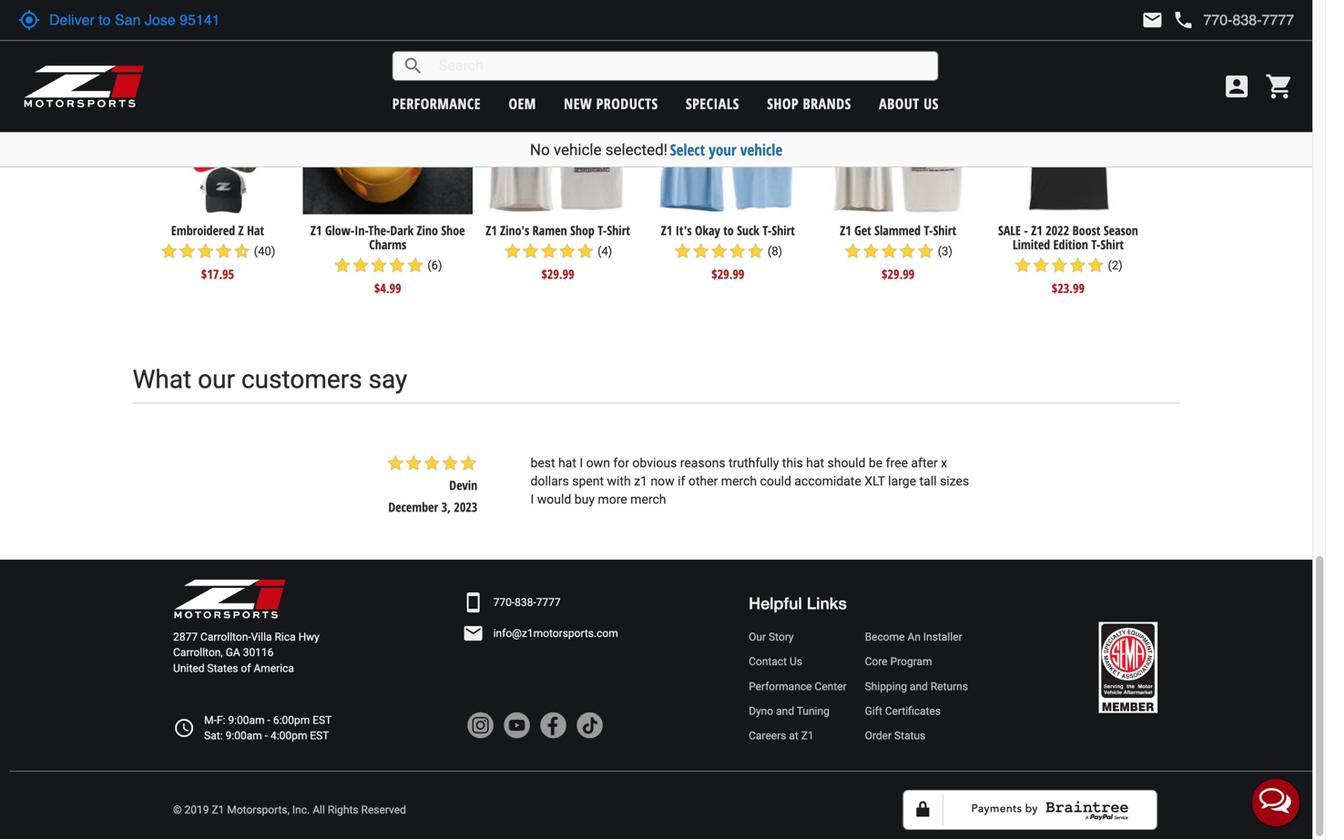 Task type: vqa. For each thing, say whether or not it's contained in the screenshot.


Task type: describe. For each thing, give the bounding box(es) containing it.
performance center link
[[749, 679, 847, 695]]

tiktok link image
[[576, 713, 604, 740]]

sat:
[[204, 730, 223, 743]]

new products
[[564, 94, 658, 113]]

2023
[[454, 499, 478, 516]]

similar
[[133, 22, 211, 52]]

dark
[[390, 222, 414, 239]]

inc.
[[292, 804, 310, 817]]

item
[[294, 22, 345, 52]]

ga
[[226, 647, 240, 660]]

no
[[530, 141, 550, 159]]

z1 inside z1 glow-in-the-dark zino shoe charms star star star star star (6) $4.99
[[311, 222, 322, 239]]

my_location
[[18, 9, 40, 31]]

performance link
[[392, 94, 481, 113]]

story
[[769, 631, 794, 644]]

an
[[908, 631, 921, 644]]

rights
[[328, 804, 359, 817]]

shipping
[[865, 681, 907, 693]]

suck
[[737, 222, 760, 239]]

t- inside sale - z1 2022 boost season limited edition t-shirt star star star star star (2) $23.99
[[1092, 236, 1101, 253]]

z1 get slammed t-shirt star star star star star (3) $29.99
[[840, 222, 957, 283]]

be
[[869, 456, 883, 471]]

our story
[[749, 631, 794, 644]]

email info@z1motorsports.com
[[462, 623, 618, 645]]

vehicle inside "no vehicle selected! select your vehicle"
[[554, 141, 602, 159]]

contact us link
[[749, 655, 847, 670]]

0 horizontal spatial to
[[218, 22, 240, 52]]

1 hat from the left
[[558, 456, 577, 471]]

december
[[388, 499, 438, 516]]

Search search field
[[424, 52, 938, 80]]

0 vertical spatial this
[[246, 22, 288, 52]]

info@z1motorsports.com link
[[493, 626, 618, 642]]

say
[[369, 365, 407, 395]]

edition
[[1054, 236, 1088, 253]]

1 vertical spatial 9:00am
[[226, 730, 262, 743]]

status
[[894, 730, 926, 743]]

and for tuning
[[776, 705, 794, 718]]

shirt inside z1 get slammed t-shirt star star star star star (3) $29.99
[[933, 222, 957, 239]]

should
[[828, 456, 866, 471]]

core
[[865, 656, 888, 669]]

0 horizontal spatial merch
[[631, 492, 666, 507]]

info@z1motorsports.com
[[493, 628, 618, 640]]

shopping_cart
[[1265, 72, 1294, 101]]

careers at z1
[[749, 730, 814, 743]]

(2)
[[1108, 259, 1123, 272]]

xlt
[[865, 474, 885, 489]]

838-
[[515, 597, 536, 609]]

new
[[564, 94, 592, 113]]

installer
[[923, 631, 962, 644]]

carrollton-
[[200, 631, 251, 644]]

our
[[198, 365, 235, 395]]

own
[[586, 456, 610, 471]]

shopping_cart link
[[1261, 72, 1294, 101]]

z1 inside sale - z1 2022 boost season limited edition t-shirt star star star star star (2) $23.99
[[1031, 222, 1043, 239]]

(40)
[[254, 245, 275, 258]]

select your vehicle link
[[670, 139, 783, 160]]

phone link
[[1173, 9, 1294, 31]]

1 vertical spatial est
[[310, 730, 329, 743]]

m-
[[204, 715, 217, 727]]

about us link
[[879, 94, 939, 113]]

careers at z1 link
[[749, 729, 847, 744]]

(8)
[[768, 245, 783, 258]]

could
[[760, 474, 791, 489]]

phone
[[1173, 9, 1195, 31]]

z1 inside z1 zino's ramen shop t-shirt star star star star star (4) $29.99
[[486, 222, 497, 239]]

1 vertical spatial i
[[531, 492, 534, 507]]

about us
[[879, 94, 939, 113]]

search
[[402, 55, 424, 77]]

$4.99
[[374, 280, 401, 297]]

z1 zino's ramen shop t-shirt star star star star star (4) $29.99
[[486, 222, 630, 283]]

zino
[[417, 222, 438, 239]]

states
[[207, 662, 238, 675]]

program
[[890, 656, 932, 669]]

youtube link image
[[503, 713, 531, 740]]

t- inside z1 zino's ramen shop t-shirt star star star star star (4) $29.99
[[598, 222, 607, 239]]

shop brands
[[767, 94, 851, 113]]

x
[[941, 456, 947, 471]]

2 vertical spatial -
[[265, 730, 268, 743]]

tuning
[[797, 705, 830, 718]]

slammed
[[875, 222, 921, 239]]

star star star star star devin december 3, 2023
[[386, 454, 478, 516]]

if
[[678, 474, 685, 489]]

at
[[789, 730, 799, 743]]

3,
[[441, 499, 451, 516]]

it's
[[676, 222, 692, 239]]

buy
[[575, 492, 595, 507]]

2 hat from the left
[[806, 456, 824, 471]]

sale - z1 2022 boost season limited edition t-shirt star star star star star (2) $23.99
[[998, 222, 1138, 297]]

z1 company logo image
[[173, 578, 287, 621]]

sizes
[[940, 474, 969, 489]]

devin
[[449, 477, 478, 494]]

2877
[[173, 631, 198, 644]]

boost
[[1073, 222, 1101, 239]]

t- inside z1 get slammed t-shirt star star star star star (3) $29.99
[[924, 222, 933, 239]]

facebook link image
[[540, 713, 567, 740]]

obvious
[[633, 456, 677, 471]]

gift
[[865, 705, 882, 718]]

1 vertical spatial -
[[267, 715, 270, 727]]

best
[[531, 456, 555, 471]]

© 2019 z1 motorsports, inc. all rights reserved
[[173, 804, 406, 817]]

z1 glow-in-the-dark zino shoe charms star star star star star (6) $4.99
[[311, 222, 465, 297]]

z1 it's okay to suck t-shirt star star star star star (8) $29.99
[[661, 222, 795, 283]]

access_time m-f: 9:00am - 6:00pm est sat: 9:00am - 4:00pm est
[[173, 715, 332, 743]]

mail phone
[[1142, 9, 1195, 31]]

2019
[[184, 804, 209, 817]]

shipping and returns
[[865, 681, 968, 693]]

- inside sale - z1 2022 boost season limited edition t-shirt star star star star star (2) $23.99
[[1024, 222, 1028, 239]]



Task type: locate. For each thing, give the bounding box(es) containing it.
0 vertical spatial est
[[313, 715, 332, 727]]

us
[[924, 94, 939, 113], [790, 656, 802, 669]]

0 vertical spatial us
[[924, 94, 939, 113]]

links
[[807, 594, 847, 614]]

mail link
[[1142, 9, 1164, 31]]

6:00pm
[[273, 715, 310, 727]]

0 horizontal spatial hat
[[558, 456, 577, 471]]

2877 carrollton-villa rica hwy carrollton, ga 30116 united states of america
[[173, 631, 320, 675]]

30116
[[243, 647, 274, 660]]

z1 left get on the top right of the page
[[840, 222, 851, 239]]

customers
[[241, 365, 362, 395]]

and
[[910, 681, 928, 693], [776, 705, 794, 718]]

9:00am right "f:"
[[228, 715, 265, 727]]

vehicle right no
[[554, 141, 602, 159]]

certificates
[[885, 705, 941, 718]]

$29.99 inside z1 get slammed t-shirt star star star star star (3) $29.99
[[882, 266, 915, 283]]

dyno
[[749, 705, 773, 718]]

about
[[879, 94, 920, 113]]

vehicle right your at the right top of the page
[[740, 139, 783, 160]]

1 horizontal spatial i
[[580, 456, 583, 471]]

z1 left "it's"
[[661, 222, 673, 239]]

and for returns
[[910, 681, 928, 693]]

specials link
[[686, 94, 740, 113]]

become
[[865, 631, 905, 644]]

limited
[[1013, 236, 1050, 253]]

t- up (4) at the left top of page
[[598, 222, 607, 239]]

rica
[[275, 631, 296, 644]]

order
[[865, 730, 892, 743]]

shirt inside sale - z1 2022 boost season limited edition t-shirt star star star star star (2) $23.99
[[1101, 236, 1124, 253]]

3 $29.99 from the left
[[882, 266, 915, 283]]

$29.99 down ramen
[[542, 266, 574, 283]]

0 vertical spatial and
[[910, 681, 928, 693]]

now
[[651, 474, 675, 489]]

order status link
[[865, 729, 968, 744]]

hat right 'best' at the left
[[558, 456, 577, 471]]

brands
[[803, 94, 851, 113]]

$29.99 down the suck
[[712, 266, 745, 283]]

0 horizontal spatial this
[[246, 22, 288, 52]]

helpful
[[749, 594, 802, 614]]

us inside "link"
[[790, 656, 802, 669]]

shop inside z1 zino's ramen shop t-shirt star star star star star (4) $29.99
[[570, 222, 595, 239]]

products
[[596, 94, 658, 113]]

us down our story link
[[790, 656, 802, 669]]

dyno and tuning link
[[749, 704, 847, 720]]

reserved
[[361, 804, 406, 817]]

united
[[173, 662, 204, 675]]

with
[[607, 474, 631, 489]]

- left 6:00pm
[[267, 715, 270, 727]]

shop left brands
[[767, 94, 799, 113]]

to inside z1 it's okay to suck t-shirt star star star star star (8) $29.99
[[723, 222, 734, 239]]

- left 4:00pm
[[265, 730, 268, 743]]

1 horizontal spatial shop
[[767, 94, 799, 113]]

okay
[[695, 222, 720, 239]]

i left would
[[531, 492, 534, 507]]

get
[[855, 222, 872, 239]]

- right sale
[[1024, 222, 1028, 239]]

to left the suck
[[723, 222, 734, 239]]

shirt inside z1 zino's ramen shop t-shirt star star star star star (4) $29.99
[[607, 222, 630, 239]]

the-
[[368, 222, 390, 239]]

become an installer
[[865, 631, 962, 644]]

shirt up (2)
[[1101, 236, 1124, 253]]

truthfully
[[729, 456, 779, 471]]

core program link
[[865, 655, 968, 670]]

contact us
[[749, 656, 802, 669]]

1 vertical spatial and
[[776, 705, 794, 718]]

0 horizontal spatial vehicle
[[554, 141, 602, 159]]

us for about us
[[924, 94, 939, 113]]

merch down truthfully
[[721, 474, 757, 489]]

z1 inside z1 it's okay to suck t-shirt star star star star star (8) $29.99
[[661, 222, 673, 239]]

and right dyno
[[776, 705, 794, 718]]

0 vertical spatial i
[[580, 456, 583, 471]]

performance center
[[749, 681, 847, 693]]

$29.99 inside z1 zino's ramen shop t-shirt star star star star star (4) $29.99
[[542, 266, 574, 283]]

$29.99 inside z1 it's okay to suck t-shirt star star star star star (8) $29.99
[[712, 266, 745, 283]]

0 horizontal spatial i
[[531, 492, 534, 507]]

carrollton,
[[173, 647, 223, 660]]

z1 left glow-
[[311, 222, 322, 239]]

shirt up (3)
[[933, 222, 957, 239]]

us for contact us
[[790, 656, 802, 669]]

1 $29.99 from the left
[[542, 266, 574, 283]]

hat up the 'accomidate'
[[806, 456, 824, 471]]

0 horizontal spatial $29.99
[[542, 266, 574, 283]]

0 horizontal spatial shop
[[570, 222, 595, 239]]

1 vertical spatial merch
[[631, 492, 666, 507]]

1 vertical spatial to
[[723, 222, 734, 239]]

0 vertical spatial to
[[218, 22, 240, 52]]

motorsports,
[[227, 804, 290, 817]]

spent
[[572, 474, 604, 489]]

1 horizontal spatial and
[[910, 681, 928, 693]]

center
[[815, 681, 847, 693]]

t- right slammed
[[924, 222, 933, 239]]

shirt up (4) at the left top of page
[[607, 222, 630, 239]]

access_time
[[173, 718, 195, 740]]

i left own
[[580, 456, 583, 471]]

2 horizontal spatial $29.99
[[882, 266, 915, 283]]

t- right edition
[[1092, 236, 1101, 253]]

shirt up (8)
[[772, 222, 795, 239]]

instagram link image
[[467, 713, 494, 740]]

1 horizontal spatial us
[[924, 94, 939, 113]]

mail
[[1142, 9, 1164, 31]]

selected!
[[606, 141, 668, 159]]

z1 left zino's
[[486, 222, 497, 239]]

9:00am right sat:
[[226, 730, 262, 743]]

other
[[689, 474, 718, 489]]

sale
[[998, 222, 1021, 239]]

this inside best hat i own for obvious reasons truthfully this hat should be free after x dollars spent with z1 now if other merch could accomidate xlt large tall sizes i would buy more merch
[[782, 456, 803, 471]]

what
[[133, 365, 192, 395]]

and down 'core program' link
[[910, 681, 928, 693]]

$29.99 down slammed
[[882, 266, 915, 283]]

0 vertical spatial merch
[[721, 474, 757, 489]]

z1 motorsports logo image
[[23, 64, 145, 109]]

z1 right 2019
[[212, 804, 224, 817]]

$17.95
[[201, 266, 234, 283]]

free
[[886, 456, 908, 471]]

0 vertical spatial 9:00am
[[228, 715, 265, 727]]

performance
[[392, 94, 481, 113]]

dyno and tuning
[[749, 705, 830, 718]]

1 horizontal spatial vehicle
[[740, 139, 783, 160]]

1 horizontal spatial this
[[782, 456, 803, 471]]

1 horizontal spatial hat
[[806, 456, 824, 471]]

helpful links
[[749, 594, 847, 614]]

shirt inside z1 it's okay to suck t-shirt star star star star star (8) $29.99
[[772, 222, 795, 239]]

account_box
[[1222, 72, 1252, 101]]

0 vertical spatial shop
[[767, 94, 799, 113]]

0 vertical spatial -
[[1024, 222, 1028, 239]]

1 horizontal spatial merch
[[721, 474, 757, 489]]

hwy
[[298, 631, 320, 644]]

1 vertical spatial us
[[790, 656, 802, 669]]

returns
[[931, 681, 968, 693]]

this up could
[[782, 456, 803, 471]]

large
[[888, 474, 916, 489]]

t- right the suck
[[763, 222, 772, 239]]

z1 inside z1 get slammed t-shirt star star star star star (3) $29.99
[[840, 222, 851, 239]]

oem
[[509, 94, 536, 113]]

z1 right at
[[801, 730, 814, 743]]

t- inside z1 it's okay to suck t-shirt star star star star star (8) $29.99
[[763, 222, 772, 239]]

0 horizontal spatial and
[[776, 705, 794, 718]]

est right 4:00pm
[[310, 730, 329, 743]]

est right 6:00pm
[[313, 715, 332, 727]]

this left item
[[246, 22, 288, 52]]

more
[[598, 492, 627, 507]]

shop right ramen
[[570, 222, 595, 239]]

smartphone 770-838-7777
[[462, 592, 561, 614]]

us right about
[[924, 94, 939, 113]]

1 vertical spatial shop
[[570, 222, 595, 239]]

this
[[246, 22, 288, 52], [782, 456, 803, 471]]

sema member logo image
[[1099, 623, 1158, 714]]

1 vertical spatial this
[[782, 456, 803, 471]]

to right similar
[[218, 22, 240, 52]]

z1 left 2022 on the top of page
[[1031, 222, 1043, 239]]

careers
[[749, 730, 786, 743]]

contact
[[749, 656, 787, 669]]

1 horizontal spatial to
[[723, 222, 734, 239]]

(4)
[[598, 245, 612, 258]]

what our customers say
[[133, 365, 407, 395]]

0 horizontal spatial us
[[790, 656, 802, 669]]

2 $29.99 from the left
[[712, 266, 745, 283]]

ramen
[[533, 222, 567, 239]]

email
[[462, 623, 484, 645]]

specials
[[686, 94, 740, 113]]

1 horizontal spatial $29.99
[[712, 266, 745, 283]]

shoe
[[441, 222, 465, 239]]

merch down z1
[[631, 492, 666, 507]]

-
[[1024, 222, 1028, 239], [267, 715, 270, 727], [265, 730, 268, 743]]

star
[[160, 242, 178, 261], [178, 242, 196, 261], [196, 242, 215, 261], [215, 242, 233, 261], [504, 242, 522, 261], [522, 242, 540, 261], [540, 242, 558, 261], [558, 242, 576, 261], [576, 242, 595, 261], [674, 242, 692, 261], [692, 242, 710, 261], [710, 242, 728, 261], [728, 242, 747, 261], [747, 242, 765, 261], [844, 242, 862, 261], [862, 242, 880, 261], [880, 242, 899, 261], [899, 242, 917, 261], [917, 242, 935, 261], [333, 256, 352, 275], [352, 256, 370, 275], [370, 256, 388, 275], [388, 256, 406, 275], [406, 256, 425, 275], [1014, 256, 1032, 275], [1032, 256, 1050, 275], [1050, 256, 1069, 275], [1069, 256, 1087, 275], [1087, 256, 1105, 275], [386, 454, 405, 473], [405, 454, 423, 473], [423, 454, 441, 473], [441, 454, 459, 473], [459, 454, 478, 473]]

oem link
[[509, 94, 536, 113]]



